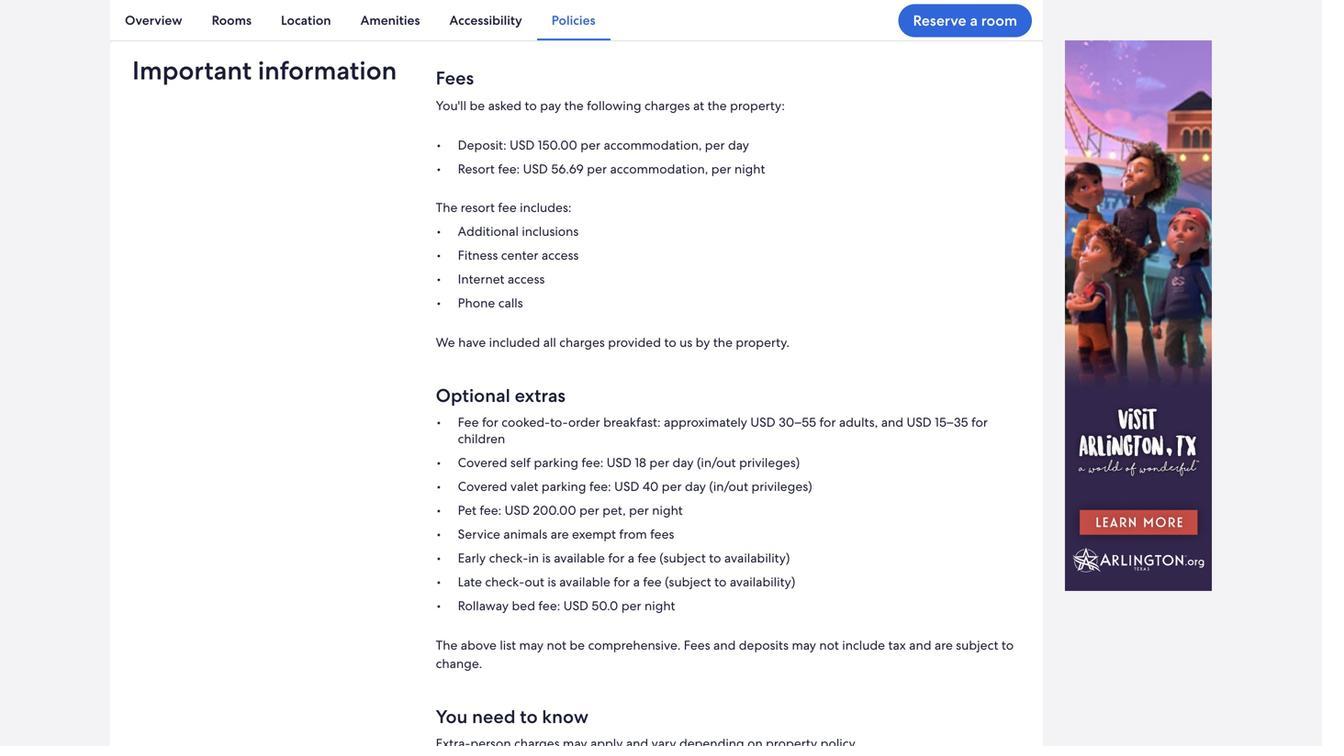 Task type: vqa. For each thing, say whether or not it's contained in the screenshot.
right 'are'
yes



Task type: describe. For each thing, give the bounding box(es) containing it.
approximately
[[664, 414, 747, 431]]

usd left 18
[[607, 454, 632, 471]]

usd left 56.69
[[523, 161, 548, 177]]

0 horizontal spatial be
[[470, 97, 485, 114]]

0 horizontal spatial and
[[713, 637, 736, 654]]

location link
[[266, 0, 346, 40]]

order
[[568, 414, 600, 431]]

children
[[458, 431, 505, 447]]

rooms link
[[197, 0, 266, 40]]

list containing fee for cooked-to-order breakfast: approximately usd 30–55 for adults, and usd 15–35 for children
[[436, 414, 1021, 614]]

0 vertical spatial fees
[[436, 66, 474, 90]]

out
[[525, 574, 544, 590]]

parking for self
[[534, 454, 578, 471]]

fees inside the above list may not be comprehensive. fees and deposits may not include tax and are subject to change.
[[684, 637, 710, 654]]

2 may from the left
[[792, 637, 816, 654]]

the resort fee includes:
[[436, 199, 571, 216]]

0 vertical spatial accommodation,
[[604, 137, 702, 153]]

list containing deposit: usd 150.00 per accommodation, per day
[[436, 137, 1021, 177]]

list containing additional inclusions
[[436, 223, 1021, 311]]

late check-out is available for a fee (subject to availability)
[[458, 574, 795, 590]]

the for the resort fee includes:
[[436, 199, 458, 216]]

internet access
[[458, 271, 545, 287]]

subject
[[956, 637, 998, 654]]

fee
[[458, 414, 479, 431]]

are inside the above list may not be comprehensive. fees and deposits may not include tax and are subject to change.
[[935, 637, 953, 654]]

per right 40
[[662, 478, 682, 495]]

privileges) for covered valet parking fee: usd 40 per day (in/out privileges)
[[752, 478, 812, 495]]

fee for out
[[643, 574, 662, 590]]

asked
[[488, 97, 522, 114]]

50.0
[[592, 598, 618, 614]]

the right pay on the left of the page
[[564, 97, 584, 114]]

adults,
[[839, 414, 878, 431]]

0 vertical spatial day
[[728, 137, 749, 153]]

extras
[[515, 384, 566, 408]]

usd left "150.00"
[[510, 137, 535, 153]]

200.00
[[533, 502, 576, 519]]

important
[[132, 54, 252, 87]]

per up 'exempt' on the bottom of page
[[579, 502, 599, 519]]

to-
[[550, 414, 568, 431]]

included
[[489, 334, 540, 351]]

2 not from the left
[[819, 637, 839, 654]]

1 may from the left
[[519, 637, 544, 654]]

parking for valet
[[542, 478, 586, 495]]

overview
[[125, 12, 182, 28]]

fee: right resort
[[498, 161, 520, 177]]

pet
[[458, 502, 476, 519]]

cooked-
[[502, 414, 550, 431]]

18
[[635, 454, 646, 471]]

location
[[281, 12, 331, 28]]

fee for cooked-to-order breakfast: approximately usd 30–55 for adults, and usd 15–35 for children
[[458, 414, 988, 447]]

per down 'deposit: usd 150.00 per accommodation, per day' list item
[[711, 161, 731, 177]]

accessibility link
[[435, 0, 537, 40]]

covered valet parking fee: usd 40 per day (in/out privileges)
[[458, 478, 812, 495]]

fitness
[[458, 247, 498, 263]]

usd down the valet
[[505, 502, 530, 519]]

the above list may not be comprehensive. fees and deposits may not include tax and are subject to change.
[[436, 637, 1014, 672]]

0 vertical spatial fee
[[498, 199, 517, 216]]

optional
[[436, 384, 510, 408]]

overview link
[[110, 0, 197, 40]]

bed
[[512, 598, 535, 614]]

internet
[[458, 271, 504, 287]]

you'll
[[436, 97, 466, 114]]

at
[[693, 97, 704, 114]]

1 vertical spatial accommodation,
[[610, 161, 708, 177]]

additional inclusions
[[458, 223, 579, 240]]

you
[[436, 705, 468, 729]]

service
[[458, 526, 500, 543]]

availability) for late check-out is available for a fee (subject to availability)
[[730, 574, 795, 590]]

room
[[981, 11, 1017, 30]]

deposits
[[739, 637, 789, 654]]

optional extras
[[436, 384, 566, 408]]

comprehensive.
[[588, 637, 681, 654]]

are inside list
[[551, 526, 569, 543]]

reserve a room
[[913, 11, 1017, 30]]

service animals are exempt from fees
[[458, 526, 674, 543]]

change.
[[436, 655, 482, 672]]

early check-in is available for a fee (subject to availability)
[[458, 550, 790, 566]]

covered self parking fee: usd 18 per day (in/out privileges)
[[458, 454, 800, 471]]

usd left 15–35
[[907, 414, 932, 431]]

day for 18
[[673, 454, 694, 471]]

deposit: usd 150.00 per accommodation, per day
[[458, 137, 749, 153]]

150.00
[[538, 137, 577, 153]]

tax
[[888, 637, 906, 654]]

calls
[[498, 295, 523, 311]]

information
[[258, 54, 397, 87]]

list
[[500, 637, 516, 654]]

amenities
[[360, 12, 420, 28]]

policies
[[552, 12, 596, 28]]

deposit:
[[458, 137, 507, 153]]

self
[[510, 454, 531, 471]]

in
[[528, 550, 539, 566]]

late
[[458, 574, 482, 590]]

phone
[[458, 295, 495, 311]]

fitness center access list item
[[436, 247, 1021, 263]]

phone calls list item
[[436, 295, 1021, 311]]

service animals are exempt from fees list item
[[436, 526, 1021, 543]]

accessibility
[[449, 12, 522, 28]]

usd left 40
[[614, 478, 639, 495]]

we
[[436, 334, 455, 351]]

amenities link
[[346, 0, 435, 40]]

privileges) for covered self parking fee: usd 18 per day (in/out privileges)
[[739, 454, 800, 471]]

per down deposit: usd 150.00 per accommodation, per day on the top
[[587, 161, 607, 177]]

inclusions
[[522, 223, 579, 240]]

1 not from the left
[[547, 637, 566, 654]]

per down late check-out is available for a fee (subject to availability)
[[621, 598, 641, 614]]

animals
[[503, 526, 547, 543]]

to up rollaway bed fee: usd 50.0 per night list item
[[714, 574, 727, 590]]

following
[[587, 97, 641, 114]]

0 horizontal spatial charges
[[559, 334, 605, 351]]

includes:
[[520, 199, 571, 216]]

fee: down order
[[582, 454, 603, 471]]

fee: right pet
[[480, 502, 502, 519]]

per up "resort fee: usd 56.69 per accommodation, per night"
[[581, 137, 601, 153]]

fee: up the pet,
[[589, 478, 611, 495]]

us
[[680, 334, 693, 351]]

early
[[458, 550, 486, 566]]

(subject for late check-out is available for a fee (subject to availability)
[[665, 574, 711, 590]]

resort fee: usd 56.69 per accommodation, per night
[[458, 161, 765, 177]]



Task type: locate. For each thing, give the bounding box(es) containing it.
covered valet parking fee: usd 40 per day (in/out privileges) list item
[[436, 478, 1021, 495]]

covered for covered valet parking fee: usd 40 per day (in/out privileges)
[[458, 478, 507, 495]]

pay
[[540, 97, 561, 114]]

privileges)
[[739, 454, 800, 471], [752, 478, 812, 495]]

(in/out up pet fee: usd 200.00 per pet, per night list item
[[709, 478, 748, 495]]

for
[[482, 414, 498, 431], [819, 414, 836, 431], [971, 414, 988, 431], [608, 550, 625, 566], [614, 574, 630, 590]]

fitness center access
[[458, 247, 579, 263]]

resort
[[458, 161, 495, 177]]

0 vertical spatial the
[[436, 199, 458, 216]]

be right you'll
[[470, 97, 485, 114]]

from
[[619, 526, 647, 543]]

may right deposits
[[792, 637, 816, 654]]

fees down rollaway bed fee: usd 50.0 per night list item
[[684, 637, 710, 654]]

0 vertical spatial night
[[734, 161, 765, 177]]

fee:
[[498, 161, 520, 177], [582, 454, 603, 471], [589, 478, 611, 495], [480, 502, 502, 519], [538, 598, 560, 614]]

(subject up rollaway bed fee: usd 50.0 per night list item
[[665, 574, 711, 590]]

rollaway bed fee: usd 50.0 per night list item
[[436, 598, 1021, 614]]

fee for in
[[638, 550, 656, 566]]

a for late check-out is available for a fee (subject to availability)
[[633, 574, 640, 590]]

1 vertical spatial is
[[548, 574, 556, 590]]

important information
[[132, 54, 397, 87]]

phone calls
[[458, 295, 523, 311]]

1 vertical spatial a
[[628, 550, 634, 566]]

not down rollaway bed fee: usd 50.0 per night
[[547, 637, 566, 654]]

the right by at the right
[[713, 334, 733, 351]]

1 vertical spatial day
[[673, 454, 694, 471]]

1 vertical spatial available
[[559, 574, 610, 590]]

1 vertical spatial (in/out
[[709, 478, 748, 495]]

available for in
[[554, 550, 605, 566]]

1 vertical spatial charges
[[559, 334, 605, 351]]

availability) for early check-in is available for a fee (subject to availability)
[[724, 550, 790, 566]]

rooms
[[212, 12, 252, 28]]

2 vertical spatial a
[[633, 574, 640, 590]]

1 horizontal spatial not
[[819, 637, 839, 654]]

center
[[501, 247, 538, 263]]

per right 18
[[649, 454, 669, 471]]

is for out
[[548, 574, 556, 590]]

is right in
[[542, 550, 551, 566]]

not
[[547, 637, 566, 654], [819, 637, 839, 654]]

2 vertical spatial day
[[685, 478, 706, 495]]

1 vertical spatial night
[[652, 502, 683, 519]]

fee: right bed at the bottom left of page
[[538, 598, 560, 614]]

0 horizontal spatial fees
[[436, 66, 474, 90]]

the up change.
[[436, 637, 458, 654]]

(subject
[[659, 550, 706, 566], [665, 574, 711, 590]]

parking
[[534, 454, 578, 471], [542, 478, 586, 495]]

and right the adults,
[[881, 414, 904, 431]]

1 horizontal spatial fees
[[684, 637, 710, 654]]

available up rollaway bed fee: usd 50.0 per night
[[559, 574, 610, 590]]

fees up you'll
[[436, 66, 474, 90]]

1 horizontal spatial are
[[935, 637, 953, 654]]

(subject down fees
[[659, 550, 706, 566]]

fee for cooked-to-order breakfast: approximately usd 30–55 for adults, and usd 15–35 for children list item
[[436, 414, 1021, 447]]

available down service animals are exempt from fees
[[554, 550, 605, 566]]

early check-in is available for a fee (subject to availability) list item
[[436, 550, 1021, 566]]

rollaway bed fee: usd 50.0 per night
[[458, 598, 675, 614]]

privileges) up pet fee: usd 200.00 per pet, per night list item
[[752, 478, 812, 495]]

1 vertical spatial (subject
[[665, 574, 711, 590]]

(in/out up covered valet parking fee: usd 40 per day (in/out privileges) list item on the bottom
[[697, 454, 736, 471]]

the left resort
[[436, 199, 458, 216]]

per up resort fee: usd 56.69 per accommodation, per night list item
[[705, 137, 725, 153]]

is
[[542, 550, 551, 566], [548, 574, 556, 590]]

covered up pet
[[458, 478, 507, 495]]

1 the from the top
[[436, 199, 458, 216]]

a down from
[[628, 550, 634, 566]]

1 vertical spatial availability)
[[730, 574, 795, 590]]

to down service animals are exempt from fees list item
[[709, 550, 721, 566]]

the for the above list may not be comprehensive. fees and deposits may not include tax and are subject to change.
[[436, 637, 458, 654]]

0 vertical spatial available
[[554, 550, 605, 566]]

and right tax
[[909, 637, 931, 654]]

1 horizontal spatial be
[[570, 637, 585, 654]]

covered
[[458, 454, 507, 471], [458, 478, 507, 495]]

be
[[470, 97, 485, 114], [570, 637, 585, 654]]

fee down from
[[638, 550, 656, 566]]

0 vertical spatial is
[[542, 550, 551, 566]]

0 horizontal spatial may
[[519, 637, 544, 654]]

40
[[643, 478, 659, 495]]

1 covered from the top
[[458, 454, 507, 471]]

to
[[525, 97, 537, 114], [664, 334, 676, 351], [709, 550, 721, 566], [714, 574, 727, 590], [1002, 637, 1014, 654], [520, 705, 538, 729]]

have
[[458, 334, 486, 351]]

availability)
[[724, 550, 790, 566], [730, 574, 795, 590]]

reserve a room button
[[898, 4, 1032, 37]]

2 horizontal spatial and
[[909, 637, 931, 654]]

0 vertical spatial charges
[[645, 97, 690, 114]]

accommodation, down deposit: usd 150.00 per accommodation, per day on the top
[[610, 161, 708, 177]]

to inside the above list may not be comprehensive. fees and deposits may not include tax and are subject to change.
[[1002, 637, 1014, 654]]

reserve
[[913, 11, 967, 30]]

check- down animals
[[489, 550, 528, 566]]

night down late check-out is available for a fee (subject to availability)
[[645, 598, 675, 614]]

access down center
[[508, 271, 545, 287]]

(in/out for 18
[[697, 454, 736, 471]]

1 horizontal spatial may
[[792, 637, 816, 654]]

for right the 30–55
[[819, 414, 836, 431]]

0 vertical spatial (subject
[[659, 550, 706, 566]]

covered down children
[[458, 454, 507, 471]]

covered self parking fee: usd 18 per day (in/out privileges) list item
[[436, 454, 1021, 471]]

and inside fee for cooked-to-order breakfast: approximately usd 30–55 for adults, and usd 15–35 for children
[[881, 414, 904, 431]]

0 vertical spatial availability)
[[724, 550, 790, 566]]

0 vertical spatial are
[[551, 526, 569, 543]]

check- for in
[[489, 550, 528, 566]]

1 vertical spatial fees
[[684, 637, 710, 654]]

access
[[542, 247, 579, 263], [508, 271, 545, 287]]

1 vertical spatial the
[[436, 637, 458, 654]]

a
[[970, 11, 978, 30], [628, 550, 634, 566], [633, 574, 640, 590]]

by
[[696, 334, 710, 351]]

(subject for early check-in is available for a fee (subject to availability)
[[659, 550, 706, 566]]

1 vertical spatial access
[[508, 271, 545, 287]]

(in/out
[[697, 454, 736, 471], [709, 478, 748, 495]]

1 vertical spatial privileges)
[[752, 478, 812, 495]]

per down the covered valet parking fee: usd 40 per day (in/out privileges)
[[629, 502, 649, 519]]

fees
[[650, 526, 674, 543]]

0 horizontal spatial are
[[551, 526, 569, 543]]

list containing overview
[[110, 0, 1043, 40]]

the for to
[[713, 334, 733, 351]]

be inside the above list may not be comprehensive. fees and deposits may not include tax and are subject to change.
[[570, 637, 585, 654]]

charges right all
[[559, 334, 605, 351]]

availability) up rollaway bed fee: usd 50.0 per night list item
[[730, 574, 795, 590]]

check- for out
[[485, 574, 525, 590]]

0 vertical spatial parking
[[534, 454, 578, 471]]

parking up pet fee: usd 200.00 per pet, per night in the bottom of the page
[[542, 478, 586, 495]]

not left include
[[819, 637, 839, 654]]

are down 200.00 on the left of page
[[551, 526, 569, 543]]

internet access list item
[[436, 271, 1021, 287]]

additional inclusions list item
[[436, 223, 1021, 240]]

list
[[110, 0, 1043, 40], [436, 137, 1021, 177], [436, 223, 1021, 311], [436, 414, 1021, 614]]

is right out
[[548, 574, 556, 590]]

night up fees
[[652, 502, 683, 519]]

check- up bed at the bottom left of page
[[485, 574, 525, 590]]

need
[[472, 705, 516, 729]]

pet,
[[603, 502, 626, 519]]

0 horizontal spatial not
[[547, 637, 566, 654]]

usd left the 30–55
[[751, 414, 776, 431]]

fee up additional inclusions
[[498, 199, 517, 216]]

1 vertical spatial be
[[570, 637, 585, 654]]

may right list
[[519, 637, 544, 654]]

1 horizontal spatial charges
[[645, 97, 690, 114]]

0 vertical spatial privileges)
[[739, 454, 800, 471]]

may
[[519, 637, 544, 654], [792, 637, 816, 654]]

night down 'deposit: usd 150.00 per accommodation, per day' list item
[[734, 161, 765, 177]]

policies link
[[537, 0, 610, 40]]

availability) down service animals are exempt from fees list item
[[724, 550, 790, 566]]

a inside button
[[970, 11, 978, 30]]

1 vertical spatial parking
[[542, 478, 586, 495]]

all
[[543, 334, 556, 351]]

2 vertical spatial fee
[[643, 574, 662, 590]]

property:
[[730, 97, 785, 114]]

1 vertical spatial are
[[935, 637, 953, 654]]

rollaway
[[458, 598, 509, 614]]

for up late check-out is available for a fee (subject to availability)
[[608, 550, 625, 566]]

available for out
[[559, 574, 610, 590]]

additional
[[458, 223, 519, 240]]

0 vertical spatial covered
[[458, 454, 507, 471]]

you'll be asked to pay the following charges at the property:
[[436, 97, 785, 114]]

access down 'inclusions'
[[542, 247, 579, 263]]

to left the us
[[664, 334, 676, 351]]

you need to know
[[436, 705, 589, 729]]

resort
[[461, 199, 495, 216]]

late check-out is available for a fee (subject to availability) list item
[[436, 574, 1021, 590]]

day for 40
[[685, 478, 706, 495]]

day
[[728, 137, 749, 153], [673, 454, 694, 471], [685, 478, 706, 495]]

usd left '50.0'
[[563, 598, 589, 614]]

2 the from the top
[[436, 637, 458, 654]]

provided
[[608, 334, 661, 351]]

we have included all charges provided to us by the property.
[[436, 334, 790, 351]]

1 vertical spatial fee
[[638, 550, 656, 566]]

a down 'early check-in is available for a fee (subject to availability)'
[[633, 574, 640, 590]]

for down 'early check-in is available for a fee (subject to availability)'
[[614, 574, 630, 590]]

day right 18
[[673, 454, 694, 471]]

day up pet fee: usd 200.00 per pet, per night list item
[[685, 478, 706, 495]]

property.
[[736, 334, 790, 351]]

to right need
[[520, 705, 538, 729]]

charges
[[645, 97, 690, 114], [559, 334, 605, 351]]

0 vertical spatial (in/out
[[697, 454, 736, 471]]

parking right self
[[534, 454, 578, 471]]

a for early check-in is available for a fee (subject to availability)
[[628, 550, 634, 566]]

exempt
[[572, 526, 616, 543]]

night for pet fee: usd 200.00 per pet, per night
[[652, 502, 683, 519]]

and left deposits
[[713, 637, 736, 654]]

56.69
[[551, 161, 584, 177]]

covered for covered self parking fee: usd 18 per day (in/out privileges)
[[458, 454, 507, 471]]

1 vertical spatial covered
[[458, 478, 507, 495]]

to right subject
[[1002, 637, 1014, 654]]

0 vertical spatial access
[[542, 247, 579, 263]]

resort fee: usd 56.69 per accommodation, per night list item
[[436, 161, 1021, 177]]

night for resort fee: usd 56.69 per accommodation, per night
[[734, 161, 765, 177]]

a left "room"
[[970, 11, 978, 30]]

0 vertical spatial be
[[470, 97, 485, 114]]

2 covered from the top
[[458, 478, 507, 495]]

privileges) up covered valet parking fee: usd 40 per day (in/out privileges) list item on the bottom
[[739, 454, 800, 471]]

fee down 'early check-in is available for a fee (subject to availability)'
[[643, 574, 662, 590]]

accommodation, up "resort fee: usd 56.69 per accommodation, per night"
[[604, 137, 702, 153]]

pet fee: usd 200.00 per pet, per night list item
[[436, 502, 1021, 519]]

for right fee
[[482, 414, 498, 431]]

the right the at
[[708, 97, 727, 114]]

the for following
[[708, 97, 727, 114]]

1 vertical spatial check-
[[485, 574, 525, 590]]

30–55
[[779, 414, 816, 431]]

are
[[551, 526, 569, 543], [935, 637, 953, 654]]

be down rollaway bed fee: usd 50.0 per night
[[570, 637, 585, 654]]

above
[[461, 637, 497, 654]]

charges left the at
[[645, 97, 690, 114]]

15–35
[[935, 414, 968, 431]]

2 vertical spatial night
[[645, 598, 675, 614]]

day up resort fee: usd 56.69 per accommodation, per night list item
[[728, 137, 749, 153]]

and
[[881, 414, 904, 431], [713, 637, 736, 654], [909, 637, 931, 654]]

the
[[436, 199, 458, 216], [436, 637, 458, 654]]

know
[[542, 705, 589, 729]]

pet fee: usd 200.00 per pet, per night
[[458, 502, 683, 519]]

is for in
[[542, 550, 551, 566]]

0 vertical spatial a
[[970, 11, 978, 30]]

0 vertical spatial check-
[[489, 550, 528, 566]]

1 horizontal spatial and
[[881, 414, 904, 431]]

valet
[[510, 478, 538, 495]]

to left pay on the left of the page
[[525, 97, 537, 114]]

the inside the above list may not be comprehensive. fees and deposits may not include tax and are subject to change.
[[436, 637, 458, 654]]

available
[[554, 550, 605, 566], [559, 574, 610, 590]]

for right 15–35
[[971, 414, 988, 431]]

(in/out for 40
[[709, 478, 748, 495]]

include
[[842, 637, 885, 654]]

deposit: usd 150.00 per accommodation, per day list item
[[436, 137, 1021, 153]]

are left subject
[[935, 637, 953, 654]]



